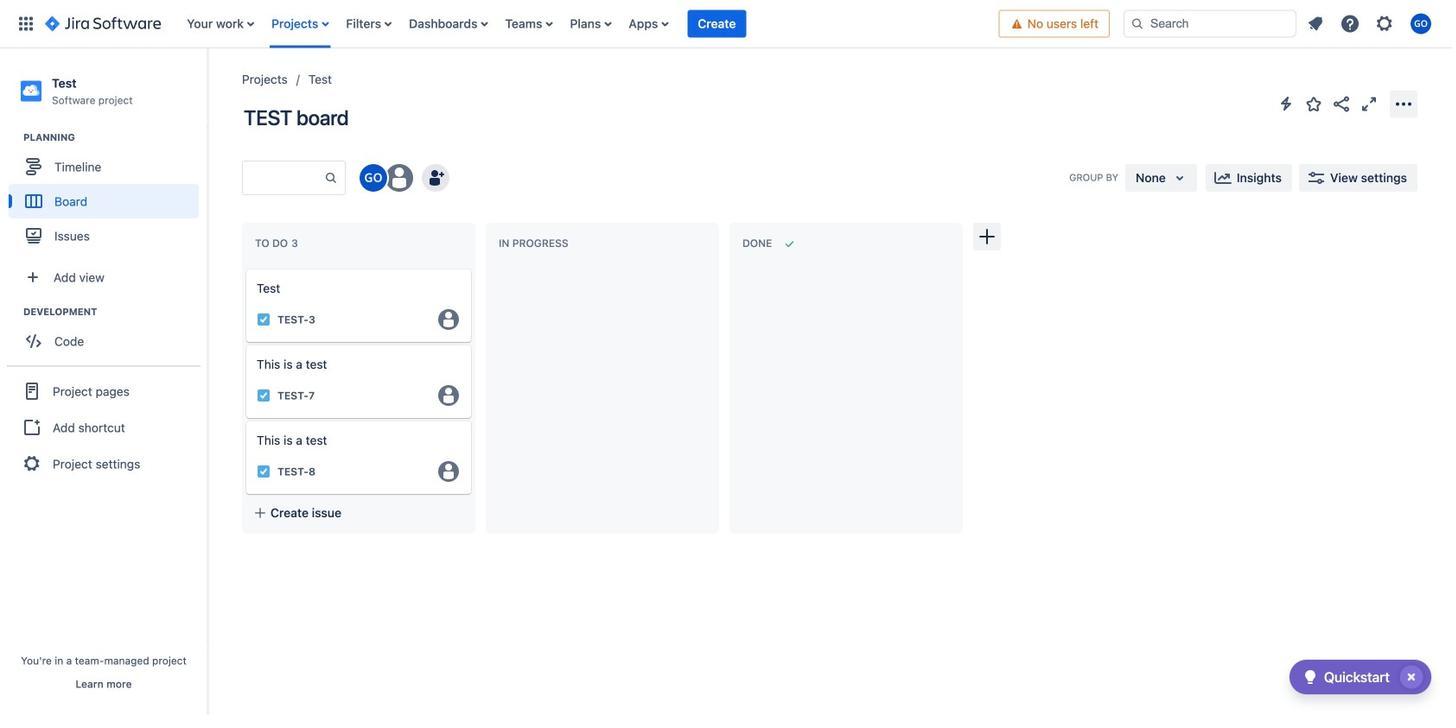 Task type: describe. For each thing, give the bounding box(es) containing it.
primary element
[[10, 0, 999, 48]]

help image
[[1340, 13, 1361, 34]]

1 horizontal spatial list
[[1300, 8, 1442, 39]]

to do element
[[255, 237, 301, 250]]

add people image
[[425, 168, 446, 188]]

heading for the development icon's "group"
[[23, 305, 207, 319]]

create column image
[[977, 226, 998, 247]]

automations menu button icon image
[[1276, 93, 1297, 114]]

planning image
[[3, 127, 23, 148]]

heading for "group" corresponding to the "planning" image
[[23, 131, 207, 145]]

more actions image
[[1393, 94, 1414, 115]]

1 task image from the top
[[257, 313, 271, 327]]

development image
[[3, 302, 23, 323]]

search image
[[1131, 17, 1144, 31]]

2 task image from the top
[[257, 389, 271, 403]]

notifications image
[[1305, 13, 1326, 34]]

Search this board text field
[[243, 163, 324, 194]]

view settings image
[[1306, 168, 1327, 188]]

appswitcher icon image
[[16, 13, 36, 34]]

task image
[[257, 465, 271, 479]]

Search field
[[1124, 10, 1297, 38]]



Task type: locate. For each thing, give the bounding box(es) containing it.
0 vertical spatial group
[[9, 131, 207, 259]]

None search field
[[1124, 10, 1297, 38]]

sidebar navigation image
[[188, 69, 226, 104]]

group for the "planning" image
[[9, 131, 207, 259]]

star test board image
[[1304, 94, 1324, 115]]

check image
[[1300, 667, 1321, 688]]

task image down to do element
[[257, 313, 271, 327]]

list
[[178, 0, 999, 48], [1300, 8, 1442, 39]]

create issue image
[[234, 258, 255, 278]]

task image up task image
[[257, 389, 271, 403]]

dismiss quickstart image
[[1398, 664, 1425, 692]]

jira software image
[[45, 13, 161, 34], [45, 13, 161, 34]]

1 heading from the top
[[23, 131, 207, 145]]

enter full screen image
[[1359, 94, 1380, 115]]

0 vertical spatial task image
[[257, 313, 271, 327]]

heading
[[23, 131, 207, 145], [23, 305, 207, 319]]

1 vertical spatial group
[[9, 305, 207, 364]]

0 horizontal spatial list
[[178, 0, 999, 48]]

group
[[9, 131, 207, 259], [9, 305, 207, 364], [7, 366, 201, 489]]

2 vertical spatial group
[[7, 366, 201, 489]]

1 vertical spatial heading
[[23, 305, 207, 319]]

your profile and settings image
[[1411, 13, 1431, 34]]

banner
[[0, 0, 1452, 48]]

0 vertical spatial heading
[[23, 131, 207, 145]]

settings image
[[1374, 13, 1395, 34]]

list item
[[688, 0, 746, 48]]

sidebar element
[[0, 48, 207, 716]]

group for the development icon
[[9, 305, 207, 364]]

task image
[[257, 313, 271, 327], [257, 389, 271, 403]]

2 heading from the top
[[23, 305, 207, 319]]

1 vertical spatial task image
[[257, 389, 271, 403]]



Task type: vqa. For each thing, say whether or not it's contained in the screenshot.
tooltip
no



